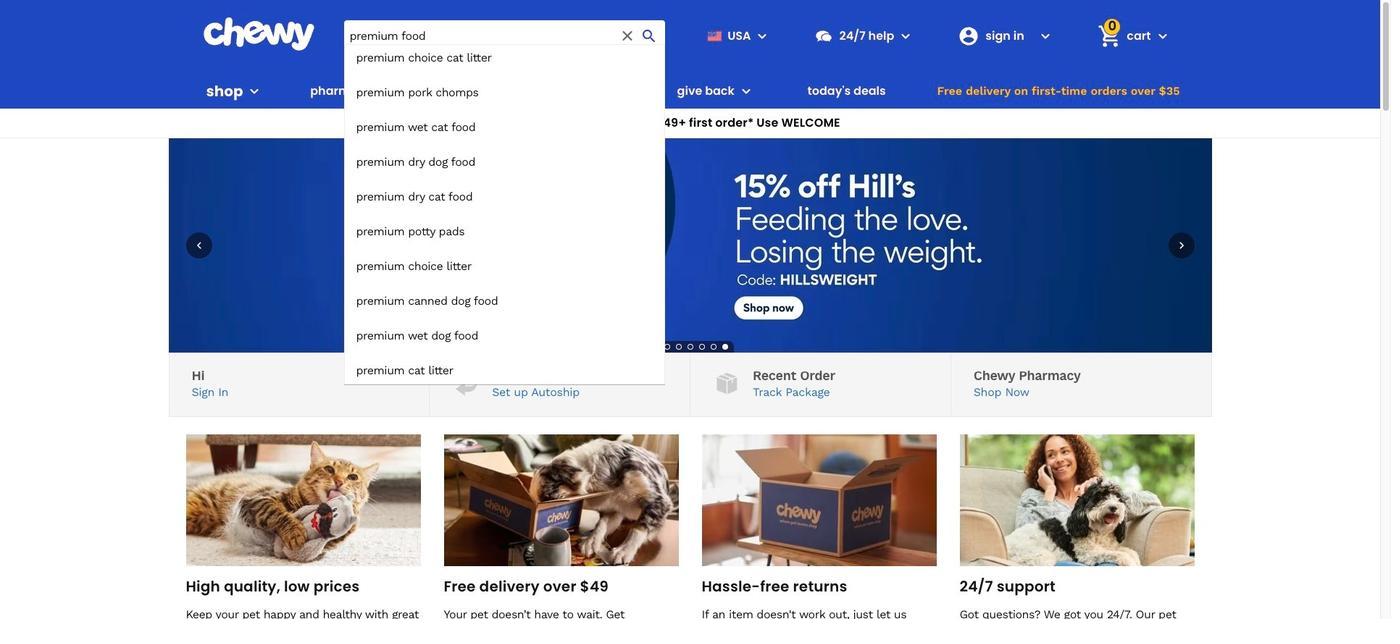 Task type: vqa. For each thing, say whether or not it's contained in the screenshot.
medication
no



Task type: describe. For each thing, give the bounding box(es) containing it.
delete search image
[[619, 27, 637, 45]]

2 / image from the left
[[713, 370, 741, 398]]

cart menu image
[[1154, 27, 1172, 45]]

stop automatic slide show image
[[650, 341, 661, 353]]

1 / image from the left
[[452, 370, 481, 398]]

submit search image
[[641, 27, 659, 45]]

items image
[[1097, 23, 1123, 49]]

site banner
[[0, 0, 1381, 385]]



Task type: locate. For each thing, give the bounding box(es) containing it.
account menu image
[[1038, 27, 1055, 45]]

1 horizontal spatial / image
[[713, 370, 741, 398]]

list box
[[344, 44, 666, 385]]

chewy support image
[[815, 26, 834, 45]]

list box inside site banner
[[344, 44, 666, 385]]

menu image
[[754, 27, 772, 45]]

menu image
[[246, 83, 263, 100]]

Search text field
[[344, 20, 666, 51]]

give back menu image
[[738, 83, 755, 100]]

choose slide to display. group
[[661, 341, 731, 353]]

/ image
[[452, 370, 481, 398], [713, 370, 741, 398]]

0 horizontal spatial / image
[[452, 370, 481, 398]]

15% off hills. feeding the love. losing the weight. use code: hillsweight. shop now. image
[[169, 138, 1212, 353]]

chewy home image
[[203, 17, 315, 51]]

help menu image
[[898, 27, 915, 45]]

Product search field
[[344, 20, 666, 385]]



